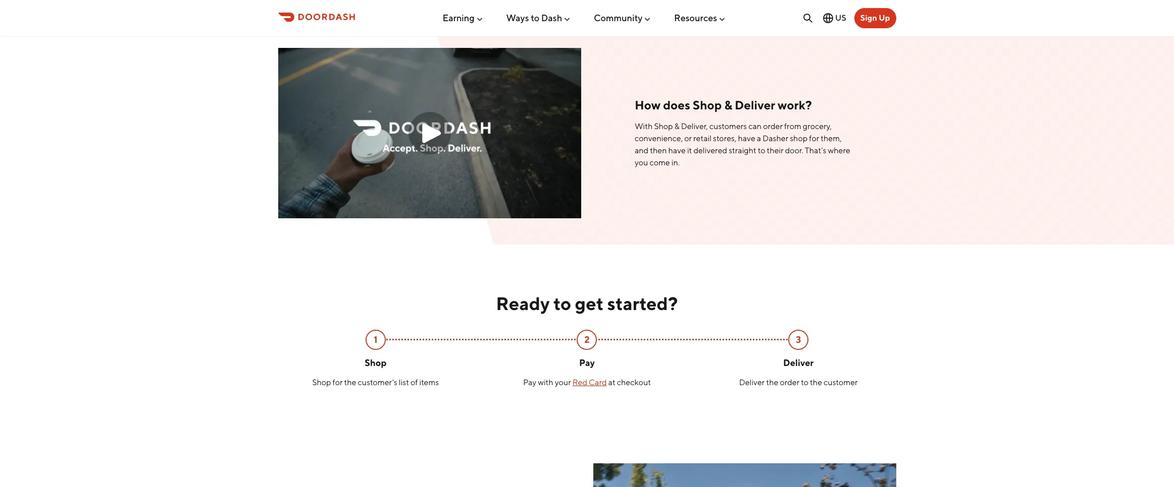 Task type: locate. For each thing, give the bounding box(es) containing it.
1
[[374, 335, 377, 345]]

pay
[[579, 358, 595, 369], [523, 378, 536, 388]]

ways to dash
[[506, 12, 562, 23]]

1 the from the left
[[344, 378, 356, 388]]

order inside with shop & deliver, customers can order from grocery, convenience, or retail stores, have a dasher shop for them, and then have it delivered straight to their door. that's where you come in.
[[763, 122, 783, 131]]

1 vertical spatial have
[[668, 146, 686, 155]]

delivered
[[694, 146, 727, 155]]

shop inside with shop & deliver, customers can order from grocery, convenience, or retail stores, have a dasher shop for them, and then have it delivered straight to their door. that's where you come in.
[[654, 122, 673, 131]]

how does shop & deliver work?
[[635, 98, 812, 112]]

shop
[[790, 134, 808, 143]]

0 horizontal spatial the
[[344, 378, 356, 388]]

1 vertical spatial &
[[675, 122, 680, 131]]

0 horizontal spatial &
[[675, 122, 680, 131]]

to inside with shop & deliver, customers can order from grocery, convenience, or retail stores, have a dasher shop for them, and then have it delivered straight to their door. that's where you come in.
[[758, 146, 765, 155]]

0 vertical spatial order
[[763, 122, 783, 131]]

for up that's
[[809, 134, 819, 143]]

deliver
[[735, 98, 775, 112], [783, 358, 814, 369], [739, 378, 765, 388]]

to down a at the right top
[[758, 146, 765, 155]]

convenience,
[[635, 134, 683, 143]]

& up customers in the top of the page
[[724, 98, 732, 112]]

the
[[344, 378, 356, 388], [766, 378, 778, 388], [810, 378, 822, 388]]

can
[[749, 122, 762, 131]]

list
[[399, 378, 409, 388]]

1 horizontal spatial the
[[766, 378, 778, 388]]

1 horizontal spatial have
[[738, 134, 755, 143]]

shop
[[693, 98, 722, 112], [654, 122, 673, 131], [365, 358, 387, 369], [312, 378, 331, 388]]

3 the from the left
[[810, 378, 822, 388]]

customers
[[709, 122, 747, 131]]

&
[[724, 98, 732, 112], [675, 122, 680, 131]]

their
[[767, 146, 784, 155]]

up
[[879, 13, 890, 23]]

0 horizontal spatial have
[[668, 146, 686, 155]]

pay for pay with your red card at checkout
[[523, 378, 536, 388]]

door.
[[785, 146, 803, 155]]

have left a at the right top
[[738, 134, 755, 143]]

to left dash
[[531, 12, 539, 23]]

1 vertical spatial deliver
[[783, 358, 814, 369]]

where
[[828, 146, 850, 155]]

1 horizontal spatial &
[[724, 98, 732, 112]]

1 horizontal spatial pay
[[579, 358, 595, 369]]

for inside with shop & deliver, customers can order from grocery, convenience, or retail stores, have a dasher shop for them, and then have it delivered straight to their door. that's where you come in.
[[809, 134, 819, 143]]

resources link
[[674, 8, 726, 27]]

sign
[[861, 13, 877, 23]]

order up dasher
[[763, 122, 783, 131]]

2 horizontal spatial the
[[810, 378, 822, 388]]

a
[[757, 134, 761, 143]]

0 vertical spatial pay
[[579, 358, 595, 369]]

have
[[738, 134, 755, 143], [668, 146, 686, 155]]

order down 3
[[780, 378, 800, 388]]

for left customer's
[[333, 378, 343, 388]]

earning link
[[443, 8, 484, 27]]

and
[[635, 146, 649, 155]]

2 vertical spatial deliver
[[739, 378, 765, 388]]

pay up pay with your red card at checkout
[[579, 358, 595, 369]]

pay left with
[[523, 378, 536, 388]]

0 vertical spatial for
[[809, 134, 819, 143]]

how
[[635, 98, 661, 112]]

1 vertical spatial pay
[[523, 378, 536, 388]]

checkout
[[617, 378, 651, 388]]

have up the in.
[[668, 146, 686, 155]]

it
[[687, 146, 692, 155]]

order
[[763, 122, 783, 131], [780, 378, 800, 388]]

grocery,
[[803, 122, 832, 131]]

that's
[[805, 146, 826, 155]]

2
[[584, 335, 590, 345]]

or
[[684, 134, 692, 143]]

for
[[809, 134, 819, 143], [333, 378, 343, 388]]

from
[[784, 122, 801, 131]]

with
[[538, 378, 553, 388]]

your
[[555, 378, 571, 388]]

to
[[531, 12, 539, 23], [758, 146, 765, 155], [554, 293, 571, 314], [801, 378, 809, 388]]

0 vertical spatial have
[[738, 134, 755, 143]]

0 vertical spatial deliver
[[735, 98, 775, 112]]

dash
[[541, 12, 562, 23]]

1 horizontal spatial for
[[809, 134, 819, 143]]

& left deliver,
[[675, 122, 680, 131]]

0 horizontal spatial pay
[[523, 378, 536, 388]]

of
[[411, 378, 418, 388]]

1 vertical spatial for
[[333, 378, 343, 388]]

come
[[650, 158, 670, 168]]



Task type: vqa. For each thing, say whether or not it's contained in the screenshot.
your
yes



Task type: describe. For each thing, give the bounding box(es) containing it.
straight
[[729, 146, 756, 155]]

then
[[650, 146, 667, 155]]

sign up button
[[854, 8, 896, 28]]

get
[[575, 293, 604, 314]]

1 vertical spatial order
[[780, 378, 800, 388]]

them,
[[821, 134, 842, 143]]

customer
[[824, 378, 858, 388]]

shop for the customer's list of items
[[312, 378, 439, 388]]

0 vertical spatial &
[[724, 98, 732, 112]]

retail
[[693, 134, 712, 143]]

work?
[[778, 98, 812, 112]]

dx_makethemost_walk image
[[593, 464, 896, 488]]

pay with your red card at checkout
[[523, 378, 651, 388]]

ways
[[506, 12, 529, 23]]

community
[[594, 12, 643, 23]]

you
[[635, 158, 648, 168]]

to left the get
[[554, 293, 571, 314]]

items
[[419, 378, 439, 388]]

red
[[573, 378, 587, 388]]

ready to get started?
[[496, 293, 678, 314]]

ready
[[496, 293, 550, 314]]

deliver the order to the customer
[[739, 378, 858, 388]]

sign up
[[861, 13, 890, 23]]

deliver,
[[681, 122, 708, 131]]

stores,
[[713, 134, 737, 143]]

deliver for deliver the order to the customer
[[739, 378, 765, 388]]

us
[[835, 13, 846, 23]]

red card link
[[573, 378, 607, 388]]

2 the from the left
[[766, 378, 778, 388]]

globe line image
[[822, 12, 834, 24]]

dasher
[[763, 134, 788, 143]]

with
[[635, 122, 653, 131]]

customer's
[[358, 378, 397, 388]]

ways to dash link
[[506, 8, 571, 27]]

pay for pay
[[579, 358, 595, 369]]

with shop & deliver, customers can order from grocery, convenience, or retail stores, have a dasher shop for them, and then have it delivered straight to their door. that's where you come in.
[[635, 122, 850, 168]]

resources
[[674, 12, 717, 23]]

& inside with shop & deliver, customers can order from grocery, convenience, or retail stores, have a dasher shop for them, and then have it delivered straight to their door. that's where you come in.
[[675, 122, 680, 131]]

earning
[[443, 12, 475, 23]]

at
[[608, 378, 615, 388]]

0 horizontal spatial for
[[333, 378, 343, 388]]

deliver for deliver
[[783, 358, 814, 369]]

card
[[589, 378, 607, 388]]

started?
[[607, 293, 678, 314]]

to left customer
[[801, 378, 809, 388]]

in.
[[672, 158, 680, 168]]

community link
[[594, 8, 652, 27]]

3
[[796, 335, 801, 345]]

does
[[663, 98, 690, 112]]



